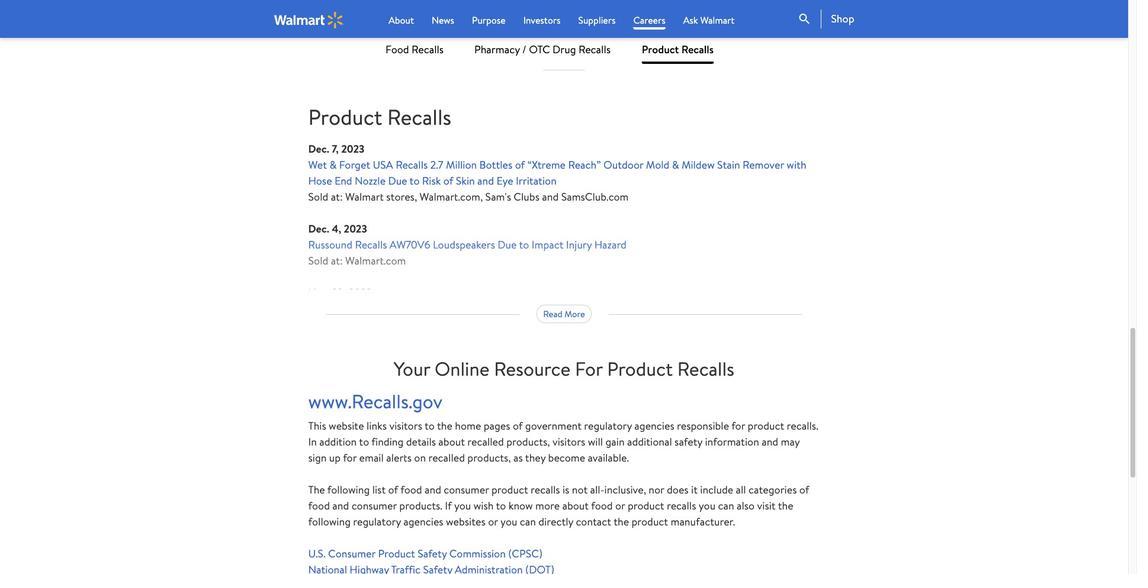 Task type: locate. For each thing, give the bounding box(es) containing it.
product up 7,
[[308, 102, 382, 132]]

2023 inside dec. 4, 2023 russound recalls aw70v6 loudspeakers due to impact injury hazard sold at: walmart.com
[[344, 222, 367, 237]]

all-
[[590, 483, 604, 498]]

3 at: from the top
[[331, 254, 343, 269]]

of up walmart.com,
[[443, 174, 453, 189]]

can down include
[[718, 499, 734, 514]]

sold inside dec. 7, 2023 wet & forget usa recalls 2.7 million bottles of "xtreme reach" outdoor mold & mildew stain remover with hose end nozzle due to risk of skin and eye irritation sold at: walmart stores, walmart.com, sam's clubs and samsclub.com
[[308, 190, 328, 205]]

1 horizontal spatial recalls
[[667, 499, 696, 514]]

1 horizontal spatial consumer
[[444, 483, 489, 498]]

pages
[[484, 419, 510, 434]]

agencies inside the following list of food and consumer product recalls is not all-inclusive, nor does it include all categories of food and consumer products. if you wish to know more about food or product recalls you can also visit the following regulatory agencies websites or you can directly contact the product manufacturer.
[[403, 515, 443, 530]]

1 horizontal spatial or
[[615, 499, 625, 514]]

at:
[[331, 17, 343, 32], [331, 190, 343, 205], [331, 254, 343, 269]]

for right up
[[343, 451, 357, 466]]

recalls right food
[[412, 42, 444, 57]]

visitors up become
[[552, 435, 585, 450]]

and
[[448, 17, 465, 32], [605, 17, 622, 32], [477, 174, 494, 189], [542, 190, 559, 205], [762, 435, 778, 450], [425, 483, 441, 498], [332, 499, 349, 514]]

recalled down pages
[[467, 435, 504, 450]]

agencies
[[634, 419, 674, 434], [403, 515, 443, 530]]

1 vertical spatial list
[[372, 483, 386, 498]]

list inside the following list of food and consumer product recalls is not all-inclusive, nor does it include all categories of food and consumer products. if you wish to know more about food or product recalls you can also visit the following regulatory agencies websites or you can directly contact the product manufacturer.
[[372, 483, 386, 498]]

due left impact
[[498, 238, 517, 253]]

dec. inside dec. 7, 2023 wet & forget usa recalls 2.7 million bottles of "xtreme reach" outdoor mold & mildew stain remover with hose end nozzle due to risk of skin and eye irritation sold at: walmart stores, walmart.com, sam's clubs and samsclub.com
[[308, 142, 329, 157]]

1 horizontal spatial agencies
[[634, 419, 674, 434]]

to up email
[[359, 435, 369, 450]]

0 horizontal spatial product recalls
[[308, 102, 451, 132]]

7,
[[332, 142, 339, 157]]

.
[[648, 17, 650, 32]]

regulatory inside the following list of food and consumer product recalls is not all-inclusive, nor does it include all categories of food and consumer products. if you wish to know more about food or product recalls you can also visit the following regulatory agencies websites or you can directly contact the product manufacturer.
[[353, 515, 401, 530]]

ask walmart
[[683, 14, 734, 27]]

clubs
[[514, 190, 540, 205]]

1 vertical spatial dec.
[[308, 222, 329, 237]]

2 horizontal spatial you
[[699, 499, 716, 514]]

1 horizontal spatial list
[[546, 17, 559, 32]]

you right if
[[454, 499, 471, 514]]

1 vertical spatial recalls
[[667, 499, 696, 514]]

hazard
[[594, 238, 627, 253]]

2023 inside dec. 7, 2023 wet & forget usa recalls 2.7 million bottles of "xtreme reach" outdoor mold & mildew stain remover with hose end nozzle due to risk of skin and eye irritation sold at: walmart stores, walmart.com, sam's clubs and samsclub.com
[[341, 142, 365, 157]]

1 vertical spatial sold
[[308, 190, 328, 205]]

1 vertical spatial sam's
[[485, 190, 511, 205]]

recalls up the walmart.com
[[355, 238, 387, 253]]

sold left select
[[308, 17, 328, 32]]

manufacturer.
[[671, 515, 735, 530]]

list right see
[[546, 17, 559, 32]]

sold down russound
[[308, 254, 328, 269]]

0 vertical spatial 2023
[[341, 142, 365, 157]]

suppliers button
[[578, 13, 616, 27]]

0 horizontal spatial about
[[438, 435, 465, 450]]

you up manufacturer.
[[699, 499, 716, 514]]

1 vertical spatial product recalls
[[308, 102, 451, 132]]

stores up drug
[[574, 17, 602, 32]]

0 vertical spatial the
[[437, 419, 452, 434]]

2023 for recalls
[[344, 222, 367, 237]]

products, left as
[[467, 451, 511, 466]]

regulatory up gain
[[584, 419, 632, 434]]

and left 'clubs' at top
[[605, 17, 622, 32]]

stores
[[418, 17, 446, 32], [574, 17, 602, 32]]

details
[[406, 435, 436, 450]]

about
[[438, 435, 465, 450], [562, 499, 589, 514]]

they
[[525, 451, 546, 466]]

usa
[[373, 158, 393, 173]]

list down email
[[372, 483, 386, 498]]

product down .
[[642, 42, 679, 57]]

due
[[388, 174, 407, 189], [498, 238, 517, 253]]

at: down end
[[331, 190, 343, 205]]

recalled right on
[[428, 451, 465, 466]]

1 vertical spatial the
[[778, 499, 793, 514]]

nozzle
[[355, 174, 386, 189]]

1 vertical spatial for
[[343, 451, 357, 466]]

0 horizontal spatial consumer
[[352, 499, 397, 514]]

due inside dec. 4, 2023 russound recalls aw70v6 loudspeakers due to impact injury hazard sold at: walmart.com
[[498, 238, 517, 253]]

2 & from the left
[[672, 158, 679, 173]]

dec. 7, 2023 wet & forget usa recalls 2.7 million bottles of "xtreme reach" outdoor mold & mildew stain remover with hose end nozzle due to risk of skin and eye irritation sold at: walmart stores, walmart.com, sam's clubs and samsclub.com
[[308, 142, 806, 205]]

your
[[394, 356, 430, 382]]

1 vertical spatial or
[[488, 515, 498, 530]]

walmart inside dec. 7, 2023 wet & forget usa recalls 2.7 million bottles of "xtreme reach" outdoor mold & mildew stain remover with hose end nozzle due to risk of skin and eye irritation sold at: walmart stores, walmart.com, sam's clubs and samsclub.com
[[345, 190, 384, 205]]

0 horizontal spatial for
[[343, 451, 357, 466]]

1 vertical spatial recalled
[[428, 451, 465, 466]]

forget
[[339, 158, 370, 173]]

of up irritation
[[515, 158, 525, 173]]

0 vertical spatial product recalls
[[642, 42, 714, 57]]

recalls up 'more'
[[531, 483, 560, 498]]

0 horizontal spatial the
[[437, 419, 452, 434]]

0 vertical spatial or
[[615, 499, 625, 514]]

recalls
[[412, 42, 444, 57], [579, 42, 611, 57], [682, 42, 714, 57], [387, 102, 451, 132], [396, 158, 428, 173], [355, 238, 387, 253], [677, 356, 734, 382]]

consumer left products.
[[352, 499, 397, 514]]

1 horizontal spatial product recalls
[[642, 42, 714, 57]]

www.recalls.gov link
[[308, 389, 442, 415]]

product recalls down ask
[[642, 42, 714, 57]]

recalls
[[531, 483, 560, 498], [667, 499, 696, 514]]

skin
[[456, 174, 475, 189]]

0 horizontal spatial due
[[388, 174, 407, 189]]

you down know
[[500, 515, 517, 530]]

1 horizontal spatial visitors
[[552, 435, 585, 450]]

recalls up responsible
[[677, 356, 734, 382]]

to left risk
[[410, 174, 420, 189]]

at: inside dec. 4, 2023 russound recalls aw70v6 loudspeakers due to impact injury hazard sold at: walmart.com
[[331, 254, 343, 269]]

0 horizontal spatial or
[[488, 515, 498, 530]]

the
[[437, 419, 452, 434], [778, 499, 793, 514], [614, 515, 629, 530]]

products,
[[506, 435, 550, 450], [467, 451, 511, 466]]

food
[[400, 483, 422, 498], [308, 499, 330, 514], [591, 499, 613, 514]]

recalls inside dec. 4, 2023 russound recalls aw70v6 loudspeakers due to impact injury hazard sold at: walmart.com
[[355, 238, 387, 253]]

stain
[[717, 158, 740, 173]]

u.s.
[[308, 547, 326, 562]]

1 horizontal spatial about
[[562, 499, 589, 514]]

sam's
[[468, 17, 493, 32], [485, 190, 511, 205]]

3 sold from the top
[[308, 254, 328, 269]]

due inside dec. 7, 2023 wet & forget usa recalls 2.7 million bottles of "xtreme reach" outdoor mold & mildew stain remover with hose end nozzle due to risk of skin and eye irritation sold at: walmart stores, walmart.com, sam's clubs and samsclub.com
[[388, 174, 407, 189]]

read
[[543, 308, 562, 320]]

recalls.
[[787, 419, 818, 434]]

consumer up wish
[[444, 483, 489, 498]]

or down inclusive,
[[615, 499, 625, 514]]

sign
[[308, 451, 327, 466]]

or
[[615, 499, 625, 514], [488, 515, 498, 530]]

dec. left 4,
[[308, 222, 329, 237]]

about button
[[389, 13, 414, 27]]

following
[[327, 483, 370, 498], [308, 515, 351, 530]]

to
[[410, 174, 420, 189], [519, 238, 529, 253], [425, 419, 435, 434], [359, 435, 369, 450], [496, 499, 506, 514]]

for up "information"
[[731, 419, 745, 434]]

of right investors
[[562, 17, 572, 32]]

and left may
[[762, 435, 778, 450]]

sam's down eye
[[485, 190, 511, 205]]

0 horizontal spatial recalls
[[531, 483, 560, 498]]

food down the the
[[308, 499, 330, 514]]

the right contact
[[614, 515, 629, 530]]

0 horizontal spatial agencies
[[403, 515, 443, 530]]

products, up they
[[506, 435, 550, 450]]

1 horizontal spatial recalled
[[467, 435, 504, 450]]

stores up food recalls
[[418, 17, 446, 32]]

visit
[[757, 499, 776, 514]]

not
[[572, 483, 588, 498]]

sold down hose
[[308, 190, 328, 205]]

injury
[[566, 238, 592, 253]]

consumer
[[444, 483, 489, 498], [352, 499, 397, 514]]

0 vertical spatial regulatory
[[584, 419, 632, 434]]

aw70v6
[[390, 238, 430, 253]]

product
[[748, 419, 784, 434], [492, 483, 528, 498], [628, 499, 664, 514], [632, 515, 668, 530]]

2 horizontal spatial the
[[778, 499, 793, 514]]

0 vertical spatial list
[[546, 17, 559, 32]]

this
[[308, 419, 326, 434]]

purpose
[[472, 14, 506, 27]]

following up the u.s.
[[308, 515, 351, 530]]

2023 right 22,
[[349, 286, 372, 301]]

1 dec. from the top
[[308, 142, 329, 157]]

1 horizontal spatial you
[[500, 515, 517, 530]]

more
[[535, 499, 560, 514]]

0 vertical spatial can
[[718, 499, 734, 514]]

sam's left the clubs.
[[468, 17, 493, 32]]

food recalls
[[386, 42, 444, 57]]

0 vertical spatial consumer
[[444, 483, 489, 498]]

1 horizontal spatial stores
[[574, 17, 602, 32]]

1 vertical spatial agencies
[[403, 515, 443, 530]]

1 vertical spatial regulatory
[[353, 515, 401, 530]]

recalls left 2.7
[[396, 158, 428, 173]]

0 horizontal spatial list
[[372, 483, 386, 498]]

1 horizontal spatial regulatory
[[584, 419, 632, 434]]

suppliers
[[578, 14, 616, 27]]

walmart down nozzle
[[345, 190, 384, 205]]

to right wish
[[496, 499, 506, 514]]

recalls down does
[[667, 499, 696, 514]]

1 vertical spatial can
[[520, 515, 536, 530]]

or down wish
[[488, 515, 498, 530]]

list
[[546, 17, 559, 32], [372, 483, 386, 498]]

0 vertical spatial agencies
[[634, 419, 674, 434]]

2023 for &
[[341, 142, 365, 157]]

about down home
[[438, 435, 465, 450]]

pharmacy
[[474, 42, 520, 57]]

1 horizontal spatial &
[[672, 158, 679, 173]]

can down know
[[520, 515, 536, 530]]

0 vertical spatial about
[[438, 435, 465, 450]]

with
[[787, 158, 806, 173]]

product
[[642, 42, 679, 57], [308, 102, 382, 132], [607, 356, 673, 382], [378, 547, 415, 562]]

website
[[329, 419, 364, 434]]

1 horizontal spatial due
[[498, 238, 517, 253]]

more
[[565, 308, 585, 320]]

2 vertical spatial at:
[[331, 254, 343, 269]]

walmart.com
[[345, 254, 406, 269]]

u.s. consumer product safety commission (cpsc)
[[308, 547, 543, 562]]

2023 right 4,
[[344, 222, 367, 237]]

at: inside dec. 7, 2023 wet & forget usa recalls 2.7 million bottles of "xtreme reach" outdoor mold & mildew stain remover with hose end nozzle due to risk of skin and eye irritation sold at: walmart stores, walmart.com, sam's clubs and samsclub.com
[[331, 190, 343, 205]]

(cpsc)
[[508, 547, 543, 562]]

alerts
[[386, 451, 412, 466]]

product right for
[[607, 356, 673, 382]]

at: down russound
[[331, 254, 343, 269]]

0 vertical spatial due
[[388, 174, 407, 189]]

0 horizontal spatial can
[[520, 515, 536, 530]]

sold inside dec. 4, 2023 russound recalls aw70v6 loudspeakers due to impact injury hazard sold at: walmart.com
[[308, 254, 328, 269]]

purpose button
[[472, 13, 506, 27]]

1 horizontal spatial the
[[614, 515, 629, 530]]

due up stores,
[[388, 174, 407, 189]]

food down "all-"
[[591, 499, 613, 514]]

2 vertical spatial sold
[[308, 254, 328, 269]]

0 vertical spatial dec.
[[308, 142, 329, 157]]

2 sold from the top
[[308, 190, 328, 205]]

the right visit
[[778, 499, 793, 514]]

for
[[575, 356, 603, 382]]

and down irritation
[[542, 190, 559, 205]]

& right the "wet"
[[330, 158, 337, 173]]

dec. inside dec. 4, 2023 russound recalls aw70v6 loudspeakers due to impact injury hazard sold at: walmart.com
[[308, 222, 329, 237]]

agencies up additional
[[634, 419, 674, 434]]

at: left select
[[331, 17, 343, 32]]

the left home
[[437, 419, 452, 434]]

following right the the
[[327, 483, 370, 498]]

reach"
[[568, 158, 601, 173]]

agencies down products.
[[403, 515, 443, 530]]

0 vertical spatial at:
[[331, 17, 343, 32]]

1 horizontal spatial for
[[731, 419, 745, 434]]

to left impact
[[519, 238, 529, 253]]

ask walmart link
[[683, 13, 734, 27]]

0 vertical spatial visitors
[[389, 419, 422, 434]]

clubs
[[624, 17, 648, 32]]

visitors up details
[[389, 419, 422, 434]]

2 at: from the top
[[331, 190, 343, 205]]

about down not
[[562, 499, 589, 514]]

walmart right ask
[[700, 14, 734, 27]]

0 horizontal spatial &
[[330, 158, 337, 173]]

product recalls up usa
[[308, 102, 451, 132]]

food up products.
[[400, 483, 422, 498]]

wet & forget usa recalls 2.7 million bottles of "xtreme reach" outdoor mold & mildew stain remover with hose end nozzle due to risk of skin and eye irritation link
[[308, 158, 806, 189]]

agencies inside www.recalls.gov this website links visitors to the home pages of government regulatory agencies responsible for product recalls. in addition to finding details about recalled products, visitors will gain additional safety information and may sign up for email alerts on recalled products, as they become available.
[[634, 419, 674, 434]]

1 vertical spatial at:
[[331, 190, 343, 205]]

dec. for russound
[[308, 222, 329, 237]]

regulatory inside www.recalls.gov this website links visitors to the home pages of government regulatory agencies responsible for product recalls. in addition to finding details about recalled products, visitors will gain additional safety information and may sign up for email alerts on recalled products, as they become available.
[[584, 419, 632, 434]]

& right mold
[[672, 158, 679, 173]]

news button
[[432, 13, 454, 27]]

of right pages
[[513, 419, 523, 434]]

consumer
[[328, 547, 376, 562]]

pharmacy / otc drug recalls link
[[474, 36, 611, 64]]

0 horizontal spatial stores
[[418, 17, 446, 32]]

1 vertical spatial visitors
[[552, 435, 585, 450]]

0 horizontal spatial regulatory
[[353, 515, 401, 530]]

&
[[330, 158, 337, 173], [672, 158, 679, 173]]

dec. up the "wet"
[[308, 142, 329, 157]]

1 vertical spatial 2023
[[344, 222, 367, 237]]

see
[[526, 17, 543, 32]]

0 vertical spatial sold
[[308, 17, 328, 32]]

of right categories
[[799, 483, 809, 498]]

1 vertical spatial due
[[498, 238, 517, 253]]

2023 up forget
[[341, 142, 365, 157]]

regulatory up consumer
[[353, 515, 401, 530]]

2 dec. from the top
[[308, 222, 329, 237]]

1 vertical spatial about
[[562, 499, 589, 514]]

read more
[[543, 308, 585, 320]]



Task type: describe. For each thing, give the bounding box(es) containing it.
safety
[[675, 435, 702, 450]]

nov.
[[308, 286, 329, 301]]

nov. 22, 2023
[[308, 286, 372, 301]]

government
[[525, 419, 582, 434]]

0 vertical spatial recalled
[[467, 435, 504, 450]]

1 stores from the left
[[418, 17, 446, 32]]

careers
[[633, 14, 665, 27]]

2 stores from the left
[[574, 17, 602, 32]]

the
[[308, 483, 325, 498]]

will
[[588, 435, 603, 450]]

product left safety
[[378, 547, 415, 562]]

impact
[[532, 238, 564, 253]]

irritation
[[516, 174, 557, 189]]

russound recalls aw70v6 loudspeakers due to impact injury hazard link
[[308, 238, 627, 253]]

addition
[[319, 435, 357, 450]]

on
[[414, 451, 426, 466]]

risk
[[422, 174, 441, 189]]

1 horizontal spatial can
[[718, 499, 734, 514]]

million
[[446, 158, 477, 173]]

product inside www.recalls.gov this website links visitors to the home pages of government regulatory agencies responsible for product recalls. in addition to finding details about recalled products, visitors will gain additional safety information and may sign up for email alerts on recalled products, as they become available.
[[748, 419, 784, 434]]

1 at: from the top
[[331, 17, 343, 32]]

in
[[308, 435, 317, 450]]

email
[[359, 451, 384, 466]]

the following list of food and consumer product recalls is not all-inclusive, nor does it include all categories of food and consumer products. if you wish to know more about food or product recalls you can also visit the following regulatory agencies websites or you can directly contact the product manufacturer.
[[308, 483, 809, 530]]

responsible
[[677, 419, 729, 434]]

outdoor
[[603, 158, 643, 173]]

to inside dec. 7, 2023 wet & forget usa recalls 2.7 million bottles of "xtreme reach" outdoor mold & mildew stain remover with hose end nozzle due to risk of skin and eye irritation sold at: walmart stores, walmart.com, sam's clubs and samsclub.com
[[410, 174, 420, 189]]

0 vertical spatial following
[[327, 483, 370, 498]]

does
[[667, 483, 689, 498]]

and down up
[[332, 499, 349, 514]]

safety
[[418, 547, 447, 562]]

as
[[513, 451, 523, 466]]

if
[[445, 499, 452, 514]]

1 vertical spatial products,
[[467, 451, 511, 466]]

categories
[[749, 483, 797, 498]]

inclusive,
[[604, 483, 646, 498]]

1 vertical spatial consumer
[[352, 499, 397, 514]]

stores,
[[386, 190, 417, 205]]

home
[[455, 419, 481, 434]]

1 vertical spatial following
[[308, 515, 351, 530]]

0 vertical spatial for
[[731, 419, 745, 434]]

may
[[781, 435, 800, 450]]

to inside the following list of food and consumer product recalls is not all-inclusive, nor does it include all categories of food and consumer products. if you wish to know more about food or product recalls you can also visit the following regulatory agencies websites or you can directly contact the product manufacturer.
[[496, 499, 506, 514]]

sam's inside dec. 7, 2023 wet & forget usa recalls 2.7 million bottles of "xtreme reach" outdoor mold & mildew stain remover with hose end nozzle due to risk of skin and eye irritation sold at: walmart stores, walmart.com, sam's clubs and samsclub.com
[[485, 190, 511, 205]]

products.
[[399, 499, 442, 514]]

0 horizontal spatial you
[[454, 499, 471, 514]]

samsclub.com
[[561, 190, 629, 205]]

0 vertical spatial recalls
[[531, 483, 560, 498]]

of down alerts
[[388, 483, 398, 498]]

mold
[[646, 158, 669, 173]]

recalls up 2.7
[[387, 102, 451, 132]]

shop link
[[821, 9, 854, 28]]

wet
[[308, 158, 327, 173]]

2.7
[[430, 158, 443, 173]]

loudspeakers
[[433, 238, 495, 253]]

directly
[[538, 515, 573, 530]]

to inside dec. 4, 2023 russound recalls aw70v6 loudspeakers due to impact injury hazard sold at: walmart.com
[[519, 238, 529, 253]]

0 vertical spatial products,
[[506, 435, 550, 450]]

commission
[[449, 547, 506, 562]]

and left purpose at the top of the page
[[448, 17, 465, 32]]

0 horizontal spatial visitors
[[389, 419, 422, 434]]

www.recalls.gov
[[308, 389, 442, 415]]

about
[[389, 14, 414, 27]]

and inside www.recalls.gov this website links visitors to the home pages of government regulatory agencies responsible for product recalls. in addition to finding details about recalled products, visitors will gain additional safety information and may sign up for email alerts on recalled products, as they become available.
[[762, 435, 778, 450]]

online
[[435, 356, 489, 382]]

careers link
[[633, 13, 665, 30]]

home image
[[274, 12, 344, 28]]

gain
[[606, 435, 625, 450]]

4,
[[332, 222, 341, 237]]

0 vertical spatial sam's
[[468, 17, 493, 32]]

nor
[[649, 483, 664, 498]]

end
[[335, 174, 352, 189]]

to up details
[[425, 419, 435, 434]]

sold at: select walmart stores and sam's clubs. see list of stores and clubs .
[[308, 17, 650, 32]]

walmart.com,
[[420, 190, 483, 205]]

also
[[737, 499, 755, 514]]

otc
[[529, 42, 550, 57]]

recalls down ask
[[682, 42, 714, 57]]

0 horizontal spatial recalled
[[428, 451, 465, 466]]

food
[[386, 42, 409, 57]]

about inside the following list of food and consumer product recalls is not all-inclusive, nor does it include all categories of food and consumer products. if you wish to know more about food or product recalls you can also visit the following regulatory agencies websites or you can directly contact the product manufacturer.
[[562, 499, 589, 514]]

recalls inside dec. 7, 2023 wet & forget usa recalls 2.7 million bottles of "xtreme reach" outdoor mold & mildew stain remover with hose end nozzle due to risk of skin and eye irritation sold at: walmart stores, walmart.com, sam's clubs and samsclub.com
[[396, 158, 428, 173]]

www.recalls.gov this website links visitors to the home pages of government regulatory agencies responsible for product recalls. in addition to finding details about recalled products, visitors will gain additional safety information and may sign up for email alerts on recalled products, as they become available.
[[308, 389, 818, 466]]

all
[[736, 483, 746, 498]]

2 horizontal spatial food
[[591, 499, 613, 514]]

is
[[563, 483, 569, 498]]

drug
[[553, 42, 576, 57]]

dec. 4, 2023 russound recalls aw70v6 loudspeakers due to impact injury hazard sold at: walmart.com
[[308, 222, 627, 269]]

information
[[705, 435, 759, 450]]

the inside www.recalls.gov this website links visitors to the home pages of government regulatory agencies responsible for product recalls. in addition to finding details about recalled products, visitors will gain additional safety information and may sign up for email alerts on recalled products, as they become available.
[[437, 419, 452, 434]]

see list of stores and clubs link
[[526, 17, 648, 32]]

and down bottles at top
[[477, 174, 494, 189]]

/
[[522, 42, 526, 57]]

of inside www.recalls.gov this website links visitors to the home pages of government regulatory agencies responsible for product recalls. in addition to finding details about recalled products, visitors will gain additional safety information and may sign up for email alerts on recalled products, as they become available.
[[513, 419, 523, 434]]

"xtreme
[[527, 158, 566, 173]]

and up products.
[[425, 483, 441, 498]]

contact
[[576, 515, 611, 530]]

up
[[329, 451, 341, 466]]

2 vertical spatial the
[[614, 515, 629, 530]]

food recalls link
[[386, 36, 444, 64]]

remover
[[743, 158, 784, 173]]

2 vertical spatial 2023
[[349, 286, 372, 301]]

investors
[[523, 14, 561, 27]]

eye
[[497, 174, 513, 189]]

1 & from the left
[[330, 158, 337, 173]]

pharmacy / otc drug recalls
[[474, 42, 611, 57]]

dec. for wet
[[308, 142, 329, 157]]

resource
[[494, 356, 570, 382]]

russound
[[308, 238, 352, 253]]

product recalls link
[[641, 36, 714, 64]]

websites
[[446, 515, 486, 530]]

clubs.
[[496, 17, 524, 32]]

bottles
[[479, 158, 512, 173]]

1 horizontal spatial food
[[400, 483, 422, 498]]

recalls down 'see list of stores and clubs' 'link'
[[579, 42, 611, 57]]

about inside www.recalls.gov this website links visitors to the home pages of government regulatory agencies responsible for product recalls. in addition to finding details about recalled products, visitors will gain additional safety information and may sign up for email alerts on recalled products, as they become available.
[[438, 435, 465, 450]]

1 sold from the top
[[308, 17, 328, 32]]

walmart up food
[[377, 17, 415, 32]]

news
[[432, 14, 454, 27]]

know
[[509, 499, 533, 514]]

0 horizontal spatial food
[[308, 499, 330, 514]]



Task type: vqa. For each thing, say whether or not it's contained in the screenshot.
home
yes



